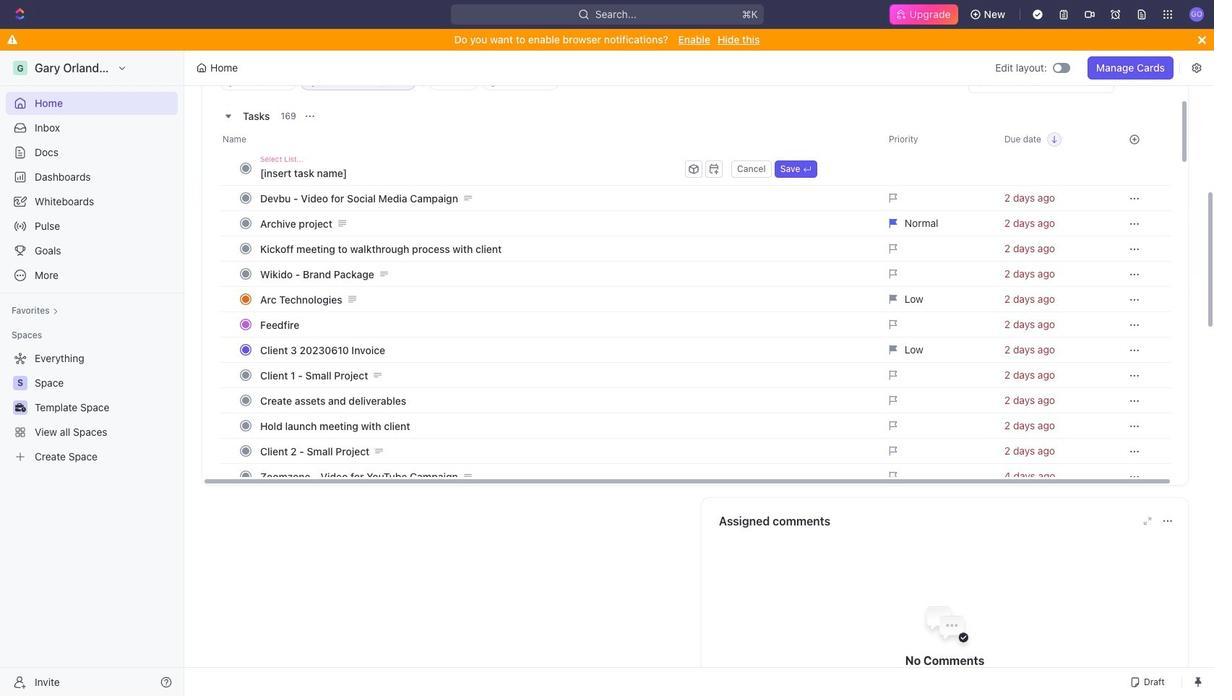 Task type: locate. For each thing, give the bounding box(es) containing it.
6 set priority image from the top
[[880, 387, 996, 413]]

Task Name text field
[[260, 161, 682, 184]]

tree
[[6, 347, 178, 468]]

2 set priority image from the top
[[880, 236, 996, 262]]

5 set priority image from the top
[[880, 362, 996, 388]]

space, , element
[[13, 376, 27, 390]]

set priority image
[[880, 185, 996, 211], [880, 236, 996, 262], [880, 261, 996, 287], [880, 312, 996, 338], [880, 362, 996, 388], [880, 387, 996, 413], [880, 413, 996, 439], [880, 438, 996, 464], [880, 463, 996, 489]]

tree inside sidebar navigation
[[6, 347, 178, 468]]

3 set priority image from the top
[[880, 261, 996, 287]]

gary orlando's workspace, , element
[[13, 61, 27, 75]]



Task type: describe. For each thing, give the bounding box(es) containing it.
1 set priority image from the top
[[880, 185, 996, 211]]

7 set priority image from the top
[[880, 413, 996, 439]]

4 set priority image from the top
[[880, 312, 996, 338]]

8 set priority image from the top
[[880, 438, 996, 464]]

9 set priority image from the top
[[880, 463, 996, 489]]

business time image
[[15, 403, 26, 412]]

sidebar navigation
[[0, 51, 187, 696]]



Task type: vqa. For each thing, say whether or not it's contained in the screenshot.
business time image
yes



